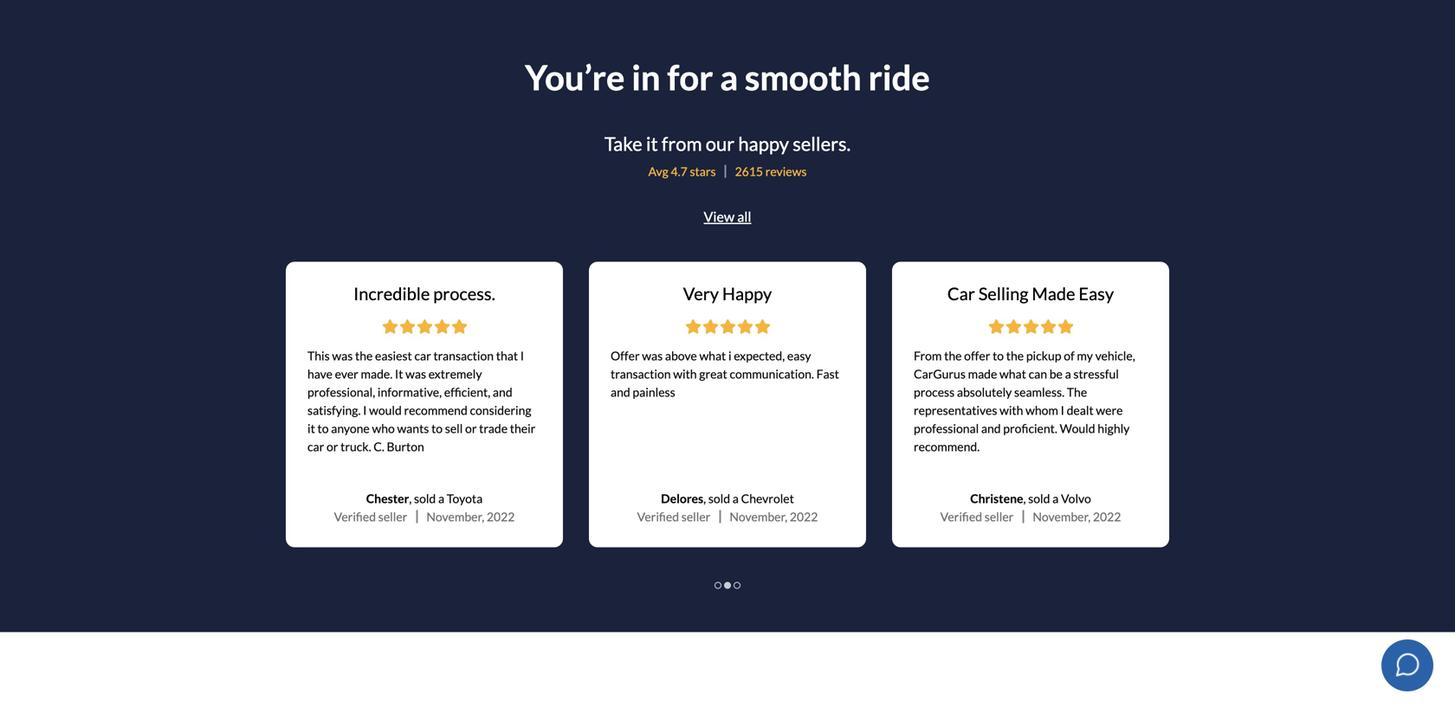 Task type: locate. For each thing, give the bounding box(es) containing it.
the inside this was the easiest car transaction that i have ever made. it was extremely professional, informative, efficient, and satisfying. i would recommend considering it to anyone who wants to sell or trade their car or truck.  c. burton
[[355, 349, 373, 363]]

3 november, 2022 from the left
[[1033, 510, 1121, 524]]

1 november, from the left
[[426, 510, 484, 524]]

were
[[1096, 403, 1123, 418]]

seller
[[378, 510, 407, 524], [682, 510, 711, 524], [985, 510, 1014, 524]]

sold right chester
[[414, 492, 436, 506]]

3 2022 from the left
[[1093, 510, 1121, 524]]

2 horizontal spatial to
[[993, 349, 1004, 363]]

anyone
[[331, 421, 370, 436]]

or
[[465, 421, 477, 436], [327, 440, 338, 454]]

3 , from the left
[[1023, 492, 1026, 506]]

0 vertical spatial transaction
[[434, 349, 494, 363]]

a left toyota
[[438, 492, 444, 506]]

1 verified from the left
[[334, 510, 376, 524]]

and down absolutely
[[981, 421, 1001, 436]]

verified seller down chester
[[334, 510, 407, 524]]

2022 for incredible process.
[[487, 510, 515, 524]]

0 vertical spatial car
[[414, 349, 431, 363]]

1 horizontal spatial or
[[465, 421, 477, 436]]

happy
[[722, 284, 772, 304]]

to left the sell
[[431, 421, 443, 436]]

2 horizontal spatial the
[[1006, 349, 1024, 363]]

to down satisfying.
[[317, 421, 329, 436]]

fast
[[816, 367, 839, 382]]

1 horizontal spatial november, 2022
[[730, 510, 818, 524]]

absolutely
[[957, 385, 1012, 400]]

christene , sold a volvo
[[970, 492, 1091, 506]]

a inside from the offer to the pickup of my vehicle, cargurus made what can be a stressful process absolutely seamless. the representatives with whom i dealt were professional and proficient. would highly recommend.
[[1065, 367, 1071, 382]]

it up avg
[[646, 133, 658, 155]]

2 2022 from the left
[[790, 510, 818, 524]]

stars
[[690, 164, 716, 179]]

what left i
[[699, 349, 726, 363]]

0 horizontal spatial to
[[317, 421, 329, 436]]

2 horizontal spatial seller
[[985, 510, 1014, 524]]

0 horizontal spatial 2022
[[487, 510, 515, 524]]

to right offer at the right of page
[[993, 349, 1004, 363]]

1 horizontal spatial seller
[[682, 510, 711, 524]]

the left the pickup
[[1006, 349, 1024, 363]]

1 horizontal spatial what
[[1000, 367, 1026, 382]]

2 horizontal spatial and
[[981, 421, 1001, 436]]

to
[[993, 349, 1004, 363], [317, 421, 329, 436], [431, 421, 443, 436]]

2022
[[487, 510, 515, 524], [790, 510, 818, 524], [1093, 510, 1121, 524]]

it
[[646, 133, 658, 155], [308, 421, 315, 436]]

from
[[662, 133, 702, 155]]

verified for incredible process.
[[334, 510, 376, 524]]

3 verified from the left
[[940, 510, 982, 524]]

this
[[308, 349, 330, 363]]

transaction
[[434, 349, 494, 363], [611, 367, 671, 382]]

i
[[520, 349, 524, 363], [363, 403, 367, 418], [1061, 403, 1065, 418]]

0 horizontal spatial ,
[[409, 492, 412, 506]]

november, 2022 down volvo on the bottom
[[1033, 510, 1121, 524]]

reviews
[[766, 164, 807, 179]]

seamless.
[[1014, 385, 1065, 400]]

2 verified seller from the left
[[637, 510, 711, 524]]

2 horizontal spatial was
[[642, 349, 663, 363]]

very happy
[[683, 284, 772, 304]]

or right the sell
[[465, 421, 477, 436]]

delores , sold a chevrolet
[[661, 492, 794, 506]]

november, for process.
[[426, 510, 484, 524]]

seller down delores
[[682, 510, 711, 524]]

car left truck.
[[308, 440, 324, 454]]

0 vertical spatial or
[[465, 421, 477, 436]]

, down burton
[[409, 492, 412, 506]]

i right that
[[520, 349, 524, 363]]

1 vertical spatial car
[[308, 440, 324, 454]]

and
[[493, 385, 513, 400], [611, 385, 630, 400], [981, 421, 1001, 436]]

1 horizontal spatial sold
[[708, 492, 730, 506]]

car
[[414, 349, 431, 363], [308, 440, 324, 454]]

november, down volvo on the bottom
[[1033, 510, 1091, 524]]

was for very
[[642, 349, 663, 363]]

1 vertical spatial with
[[1000, 403, 1023, 418]]

toyota
[[447, 492, 483, 506]]

was right the it
[[406, 367, 426, 382]]

1 horizontal spatial with
[[1000, 403, 1023, 418]]

would
[[369, 403, 402, 418]]

made.
[[361, 367, 393, 382]]

and inside this was the easiest car transaction that i have ever made. it was extremely professional, informative, efficient, and satisfying. i would recommend considering it to anyone who wants to sell or trade their car or truck.  c. burton
[[493, 385, 513, 400]]

0 horizontal spatial sold
[[414, 492, 436, 506]]

was for incredible
[[332, 349, 353, 363]]

what inside offer was above what i expected, easy transaction with great communication. fast and painless
[[699, 349, 726, 363]]

0 horizontal spatial november,
[[426, 510, 484, 524]]

1 horizontal spatial car
[[414, 349, 431, 363]]

verified
[[334, 510, 376, 524], [637, 510, 679, 524], [940, 510, 982, 524]]

a left volvo on the bottom
[[1053, 492, 1059, 506]]

1 horizontal spatial 2022
[[790, 510, 818, 524]]

, for process.
[[409, 492, 412, 506]]

0 horizontal spatial transaction
[[434, 349, 494, 363]]

1 vertical spatial transaction
[[611, 367, 671, 382]]

i left "dealt"
[[1061, 403, 1065, 418]]

0 horizontal spatial verified seller
[[334, 510, 407, 524]]

a for car selling made easy
[[1053, 492, 1059, 506]]

1 horizontal spatial the
[[944, 349, 962, 363]]

in
[[632, 56, 661, 98]]

smooth
[[745, 56, 862, 98]]

the up made.
[[355, 349, 373, 363]]

verified seller down christene on the bottom of page
[[940, 510, 1014, 524]]

3 sold from the left
[[1028, 492, 1050, 506]]

the up cargurus
[[944, 349, 962, 363]]

offer was above what i expected, easy transaction with great communication. fast and painless
[[611, 349, 839, 400]]

0 horizontal spatial seller
[[378, 510, 407, 524]]

what left can
[[1000, 367, 1026, 382]]

with up proficient.
[[1000, 403, 1023, 418]]

was inside offer was above what i expected, easy transaction with great communication. fast and painless
[[642, 349, 663, 363]]

a right be
[[1065, 367, 1071, 382]]

2 horizontal spatial i
[[1061, 403, 1065, 418]]

2 seller from the left
[[682, 510, 711, 524]]

1 vertical spatial or
[[327, 440, 338, 454]]

pickup
[[1026, 349, 1062, 363]]

2 horizontal spatial ,
[[1023, 492, 1026, 506]]

1 horizontal spatial ,
[[704, 492, 706, 506]]

,
[[409, 492, 412, 506], [704, 492, 706, 506], [1023, 492, 1026, 506]]

1 vertical spatial it
[[308, 421, 315, 436]]

c.
[[374, 440, 384, 454]]

1 horizontal spatial and
[[611, 385, 630, 400]]

seller down chester
[[378, 510, 407, 524]]

november, 2022 down toyota
[[426, 510, 515, 524]]

incredible process.
[[354, 284, 495, 304]]

2 horizontal spatial 2022
[[1093, 510, 1121, 524]]

for
[[667, 56, 713, 98]]

seller down christene on the bottom of page
[[985, 510, 1014, 524]]

it down satisfying.
[[308, 421, 315, 436]]

3 seller from the left
[[985, 510, 1014, 524]]

open chat window image
[[1394, 651, 1421, 679]]

volvo
[[1061, 492, 1091, 506]]

professional
[[914, 421, 979, 436]]

sold for happy
[[708, 492, 730, 506]]

0 vertical spatial with
[[673, 367, 697, 382]]

was up ever on the left bottom of page
[[332, 349, 353, 363]]

transaction up extremely
[[434, 349, 494, 363]]

vehicle,
[[1095, 349, 1135, 363]]

1 vertical spatial what
[[1000, 367, 1026, 382]]

november, 2022 down chevrolet
[[730, 510, 818, 524]]

2 sold from the left
[[708, 492, 730, 506]]

their
[[510, 421, 536, 436]]

0 horizontal spatial verified
[[334, 510, 376, 524]]

offer
[[964, 349, 990, 363]]

0 horizontal spatial with
[[673, 367, 697, 382]]

0 vertical spatial what
[[699, 349, 726, 363]]

selling
[[979, 284, 1029, 304]]

sellers.
[[793, 133, 851, 155]]

verified down delores
[[637, 510, 679, 524]]

verified for very happy
[[637, 510, 679, 524]]

2 verified from the left
[[637, 510, 679, 524]]

painless
[[633, 385, 675, 400]]

sold left volvo on the bottom
[[1028, 492, 1050, 506]]

whom
[[1026, 403, 1058, 418]]

november,
[[426, 510, 484, 524], [730, 510, 788, 524], [1033, 510, 1091, 524]]

sold
[[414, 492, 436, 506], [708, 492, 730, 506], [1028, 492, 1050, 506]]

1 sold from the left
[[414, 492, 436, 506]]

and left painless
[[611, 385, 630, 400]]

november, for happy
[[730, 510, 788, 524]]

a right for
[[720, 56, 738, 98]]

0 horizontal spatial was
[[332, 349, 353, 363]]

1 horizontal spatial verified seller
[[637, 510, 711, 524]]

that
[[496, 349, 518, 363]]

2 , from the left
[[704, 492, 706, 506]]

my
[[1077, 349, 1093, 363]]

of
[[1064, 349, 1075, 363]]

2 horizontal spatial verified seller
[[940, 510, 1014, 524]]

a left chevrolet
[[733, 492, 739, 506]]

0 horizontal spatial it
[[308, 421, 315, 436]]

1 seller from the left
[[378, 510, 407, 524]]

verified seller for very
[[637, 510, 711, 524]]

burton
[[387, 440, 424, 454]]

trade
[[479, 421, 508, 436]]

1 verified seller from the left
[[334, 510, 407, 524]]

was
[[332, 349, 353, 363], [642, 349, 663, 363], [406, 367, 426, 382]]

transaction up painless
[[611, 367, 671, 382]]

1 horizontal spatial transaction
[[611, 367, 671, 382]]

highly
[[1098, 421, 1130, 436]]

1 horizontal spatial was
[[406, 367, 426, 382]]

sold right delores
[[708, 492, 730, 506]]

0 horizontal spatial what
[[699, 349, 726, 363]]

0 horizontal spatial and
[[493, 385, 513, 400]]

from
[[914, 349, 942, 363]]

1 horizontal spatial verified
[[637, 510, 679, 524]]

verified seller for car
[[940, 510, 1014, 524]]

and inside offer was above what i expected, easy transaction with great communication. fast and painless
[[611, 385, 630, 400]]

november, 2022 for car selling made easy
[[1033, 510, 1121, 524]]

1 the from the left
[[355, 349, 373, 363]]

verified down chester
[[334, 510, 376, 524]]

sold for selling
[[1028, 492, 1050, 506]]

be
[[1050, 367, 1063, 382]]

wants
[[397, 421, 429, 436]]

with down above
[[673, 367, 697, 382]]

, left volvo on the bottom
[[1023, 492, 1026, 506]]

or left truck.
[[327, 440, 338, 454]]

november, 2022
[[426, 510, 515, 524], [730, 510, 818, 524], [1033, 510, 1121, 524]]

dealt
[[1067, 403, 1094, 418]]

0 vertical spatial it
[[646, 133, 658, 155]]

view all link
[[704, 208, 751, 225]]

3 the from the left
[[1006, 349, 1024, 363]]

car selling made easy
[[948, 284, 1114, 304]]

4.7
[[671, 164, 688, 179]]

i left would at the left
[[363, 403, 367, 418]]

november, down toyota
[[426, 510, 484, 524]]

was right offer
[[642, 349, 663, 363]]

verified down christene on the bottom of page
[[940, 510, 982, 524]]

1 , from the left
[[409, 492, 412, 506]]

0 horizontal spatial the
[[355, 349, 373, 363]]

november, for selling
[[1033, 510, 1091, 524]]

3 verified seller from the left
[[940, 510, 1014, 524]]

1 horizontal spatial to
[[431, 421, 443, 436]]

2 november, from the left
[[730, 510, 788, 524]]

and up considering
[[493, 385, 513, 400]]

0 horizontal spatial car
[[308, 440, 324, 454]]

and inside from the offer to the pickup of my vehicle, cargurus made what can be a stressful process absolutely seamless. the representatives with whom i dealt were professional and proficient. would highly recommend.
[[981, 421, 1001, 436]]

2 horizontal spatial november, 2022
[[1033, 510, 1121, 524]]

car right easiest
[[414, 349, 431, 363]]

2 horizontal spatial november,
[[1033, 510, 1091, 524]]

0 horizontal spatial november, 2022
[[426, 510, 515, 524]]

1 november, 2022 from the left
[[426, 510, 515, 524]]

a
[[720, 56, 738, 98], [1065, 367, 1071, 382], [438, 492, 444, 506], [733, 492, 739, 506], [1053, 492, 1059, 506]]

2 horizontal spatial verified
[[940, 510, 982, 524]]

2 november, 2022 from the left
[[730, 510, 818, 524]]

verified seller
[[334, 510, 407, 524], [637, 510, 711, 524], [940, 510, 1014, 524]]

verified seller down delores
[[637, 510, 711, 524]]

the
[[355, 349, 373, 363], [944, 349, 962, 363], [1006, 349, 1024, 363]]

2 horizontal spatial sold
[[1028, 492, 1050, 506]]

avg
[[648, 164, 669, 179]]

incredible
[[354, 284, 430, 304]]

3 november, from the left
[[1033, 510, 1091, 524]]

recommend
[[404, 403, 468, 418]]

, left chevrolet
[[704, 492, 706, 506]]

1 horizontal spatial november,
[[730, 510, 788, 524]]

november, down chevrolet
[[730, 510, 788, 524]]

process
[[914, 385, 955, 400]]

1 2022 from the left
[[487, 510, 515, 524]]

would
[[1060, 421, 1095, 436]]



Task type: vqa. For each thing, say whether or not it's contained in the screenshot.
Pricing at the left of the page
no



Task type: describe. For each thing, give the bounding box(es) containing it.
seller for very
[[682, 510, 711, 524]]

with inside offer was above what i expected, easy transaction with great communication. fast and painless
[[673, 367, 697, 382]]

delores
[[661, 492, 704, 506]]

satisfying.
[[308, 403, 361, 418]]

i
[[728, 349, 732, 363]]

seller for car
[[985, 510, 1014, 524]]

extremely
[[429, 367, 482, 382]]

professional,
[[308, 385, 375, 400]]

view
[[704, 208, 735, 225]]

all
[[737, 208, 751, 225]]

a for very happy
[[733, 492, 739, 506]]

i inside from the offer to the pickup of my vehicle, cargurus made what can be a stressful process absolutely seamless. the representatives with whom i dealt were professional and proficient. would highly recommend.
[[1061, 403, 1065, 418]]

expected,
[[734, 349, 785, 363]]

take
[[604, 133, 642, 155]]

what inside from the offer to the pickup of my vehicle, cargurus made what can be a stressful process absolutely seamless. the representatives with whom i dealt were professional and proficient. would highly recommend.
[[1000, 367, 1026, 382]]

take it from our happy sellers.
[[604, 133, 851, 155]]

you're
[[525, 56, 625, 98]]

sold for process.
[[414, 492, 436, 506]]

easiest
[[375, 349, 412, 363]]

very
[[683, 284, 719, 304]]

transaction inside this was the easiest car transaction that i have ever made. it was extremely professional, informative, efficient, and satisfying. i would recommend considering it to anyone who wants to sell or trade their car or truck.  c. burton
[[434, 349, 494, 363]]

1 horizontal spatial i
[[520, 349, 524, 363]]

view all
[[704, 208, 751, 225]]

1 horizontal spatial it
[[646, 133, 658, 155]]

who
[[372, 421, 395, 436]]

our
[[706, 133, 735, 155]]

from the offer to the pickup of my vehicle, cargurus made what can be a stressful process absolutely seamless. the representatives with whom i dealt were professional and proficient. would highly recommend.
[[914, 349, 1135, 454]]

car
[[948, 284, 975, 304]]

easy
[[1079, 284, 1114, 304]]

november, 2022 for very happy
[[730, 510, 818, 524]]

seller for incredible
[[378, 510, 407, 524]]

transaction inside offer was above what i expected, easy transaction with great communication. fast and painless
[[611, 367, 671, 382]]

it
[[395, 367, 403, 382]]

it inside this was the easiest car transaction that i have ever made. it was extremely professional, informative, efficient, and satisfying. i would recommend considering it to anyone who wants to sell or trade their car or truck.  c. burton
[[308, 421, 315, 436]]

recommend.
[[914, 440, 980, 454]]

can
[[1029, 367, 1047, 382]]

ever
[[335, 367, 358, 382]]

cargurus
[[914, 367, 966, 382]]

0 horizontal spatial i
[[363, 403, 367, 418]]

chester
[[366, 492, 409, 506]]

stressful
[[1074, 367, 1119, 382]]

you're in for a smooth ride
[[525, 56, 930, 98]]

offer
[[611, 349, 640, 363]]

november, 2022 for incredible process.
[[426, 510, 515, 524]]

communication.
[[730, 367, 814, 382]]

2022 for very happy
[[790, 510, 818, 524]]

to inside from the offer to the pickup of my vehicle, cargurus made what can be a stressful process absolutely seamless. the representatives with whom i dealt were professional and proficient. would highly recommend.
[[993, 349, 1004, 363]]

, for selling
[[1023, 492, 1026, 506]]

easy
[[787, 349, 811, 363]]

informative,
[[378, 385, 442, 400]]

verified seller for incredible
[[334, 510, 407, 524]]

great
[[699, 367, 727, 382]]

efficient,
[[444, 385, 490, 400]]

chester , sold a toyota
[[366, 492, 483, 506]]

2615
[[735, 164, 763, 179]]

with inside from the offer to the pickup of my vehicle, cargurus made what can be a stressful process absolutely seamless. the representatives with whom i dealt were professional and proficient. would highly recommend.
[[1000, 403, 1023, 418]]

0 horizontal spatial or
[[327, 440, 338, 454]]

sell
[[445, 421, 463, 436]]

a for incredible process.
[[438, 492, 444, 506]]

ride
[[868, 56, 930, 98]]

have
[[308, 367, 333, 382]]

2022 for car selling made easy
[[1093, 510, 1121, 524]]

chevrolet
[[741, 492, 794, 506]]

verified for car selling made easy
[[940, 510, 982, 524]]

made
[[1032, 284, 1075, 304]]

considering
[[470, 403, 531, 418]]

avg 4.7 stars
[[648, 164, 716, 179]]

proficient.
[[1003, 421, 1058, 436]]

above
[[665, 349, 697, 363]]

2 the from the left
[[944, 349, 962, 363]]

process.
[[433, 284, 495, 304]]

happy
[[738, 133, 789, 155]]

this was the easiest car transaction that i have ever made. it was extremely professional, informative, efficient, and satisfying. i would recommend considering it to anyone who wants to sell or trade their car or truck.  c. burton
[[308, 349, 536, 454]]

christene
[[970, 492, 1023, 506]]

the
[[1067, 385, 1087, 400]]

, for happy
[[704, 492, 706, 506]]

2615 reviews
[[735, 164, 807, 179]]



